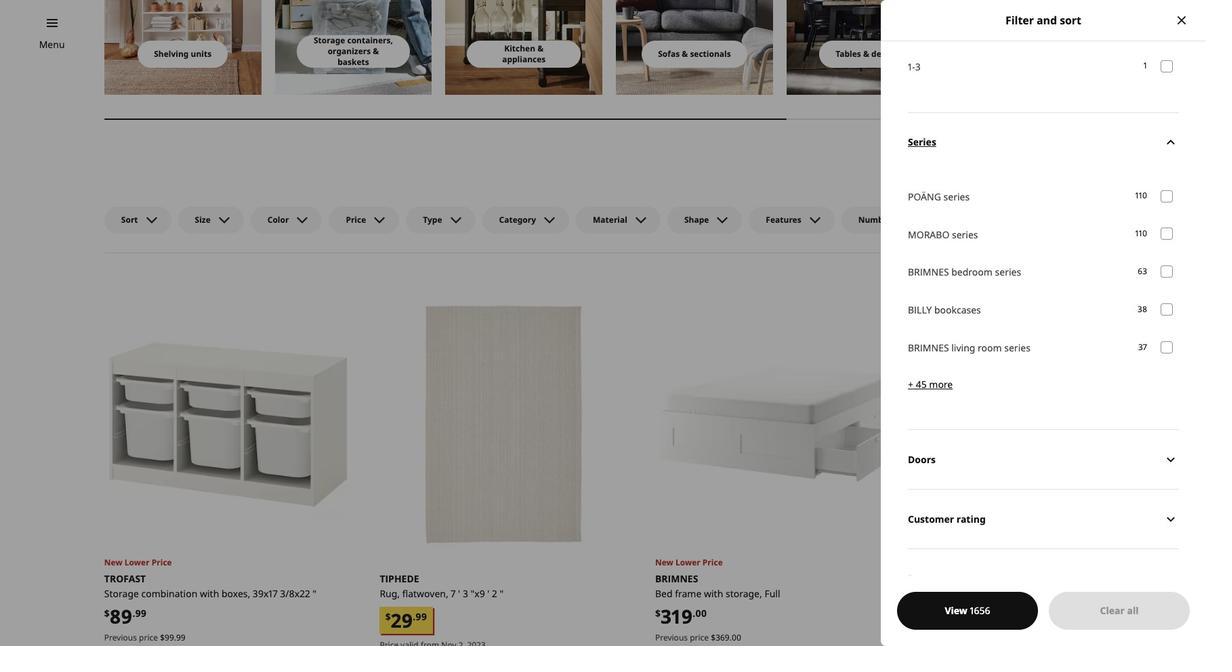 Task type: locate. For each thing, give the bounding box(es) containing it.
two black carts next to each other with kitchen items and spices organized on them image
[[446, 0, 603, 95]]

. inside new lower price trofast storage combination with boxes, 39x17 3/8x22 " $ 89 . 99
[[132, 607, 135, 620]]

29
[[391, 608, 413, 634]]

lower
[[125, 557, 150, 569], [676, 557, 701, 569]]

1 with from the left
[[200, 588, 219, 601]]

00 right view
[[971, 607, 983, 620]]

3 right 7
[[463, 588, 468, 601]]

doors
[[908, 454, 936, 466]]

category
[[499, 214, 536, 226]]

brimnes down morabo
[[908, 266, 950, 279]]

1 vertical spatial 110 products element
[[1136, 228, 1148, 241]]

110 products element
[[1136, 190, 1148, 203], [1136, 228, 1148, 241]]

document
[[881, 0, 1207, 609]]

& for tables & desks
[[864, 48, 870, 60]]

series right poäng at the right top
[[944, 190, 970, 203]]

new up bed at the bottom of the page
[[656, 557, 674, 569]]

1 previous from the left
[[104, 633, 137, 644]]

1 new from the left
[[104, 557, 123, 569]]

2 new from the left
[[656, 557, 674, 569]]

. inside bookcase, 23 5/8x74 3/4 " 129 . 00
[[968, 607, 971, 620]]

$ down bed at the bottom of the page
[[656, 607, 661, 620]]

series right morabo
[[952, 228, 979, 241]]

0 horizontal spatial 3
[[463, 588, 468, 601]]

a poang gray chair next to a side table with a coffee and glasses on it image
[[1128, 0, 1207, 95]]

& inside storage containers, organizers & baskets
[[373, 45, 379, 57]]

with right the frame
[[704, 588, 724, 601]]

. up the previous price $ 99 . 99
[[132, 607, 135, 620]]

clear all button
[[1049, 593, 1190, 630]]

3 " from the left
[[1041, 588, 1045, 601]]

00
[[696, 607, 707, 620], [971, 607, 983, 620], [732, 633, 742, 644], [1007, 633, 1016, 644]]

' left the 2
[[488, 588, 490, 601]]

" right 3/8x22
[[313, 588, 317, 601]]

lower inside new lower price brimnes bed frame with storage, full $ 319 . 00
[[676, 557, 701, 569]]

price inside new lower price trofast storage combination with boxes, 39x17 3/8x22 " $ 89 . 99
[[152, 557, 172, 569]]

2 vertical spatial brimnes
[[656, 573, 699, 586]]

scrollbar
[[104, 111, 1180, 127]]

frame
[[675, 588, 702, 601]]

3 previous from the left
[[931, 633, 964, 644]]

appliances
[[502, 53, 546, 65]]

0 vertical spatial 3
[[916, 60, 921, 73]]

lower up trofast
[[125, 557, 150, 569]]

2 ' from the left
[[488, 588, 490, 601]]

previous price $ 99 . 99
[[104, 633, 186, 644]]

price button
[[329, 207, 400, 234]]

sort and filter dialog
[[881, 0, 1207, 647]]

1 horizontal spatial storage
[[314, 35, 345, 46]]

previous down 319
[[656, 633, 688, 644]]

storage containers, organizers & baskets button
[[297, 35, 410, 68]]

series right bedroom
[[996, 266, 1022, 279]]

desks
[[872, 48, 895, 60]]

0 horizontal spatial with
[[200, 588, 219, 601]]

2 horizontal spatial price
[[703, 557, 723, 569]]

63 products element
[[1138, 266, 1148, 279]]

series right room
[[1005, 342, 1031, 355]]

living
[[952, 342, 976, 355]]

brimnes up the frame
[[656, 573, 699, 586]]

more
[[930, 379, 953, 391]]

filter
[[1006, 13, 1034, 28]]

2 " from the left
[[500, 588, 504, 601]]

customer rating
[[908, 513, 986, 526]]

full
[[765, 588, 781, 601]]

number of drawers
[[859, 214, 938, 226]]

brimnes bedroom series
[[908, 266, 1022, 279]]

drawers
[[905, 214, 938, 226]]

lower inside new lower price trofast storage combination with boxes, 39x17 3/8x22 " $ 89 . 99
[[125, 557, 150, 569]]

1 horizontal spatial lower
[[676, 557, 701, 569]]

with inside new lower price trofast storage combination with boxes, 39x17 3/8x22 " $ 89 . 99
[[200, 588, 219, 601]]

1 110 products element from the top
[[1136, 190, 1148, 203]]

2 horizontal spatial price
[[966, 633, 985, 644]]

color button
[[251, 207, 322, 234]]

size button
[[178, 207, 244, 234]]

1 vertical spatial storage
[[104, 588, 139, 601]]

poäng series
[[908, 190, 970, 203]]

sofas & sectionals
[[658, 48, 731, 60]]

0 horizontal spatial '
[[458, 588, 461, 601]]

clear all
[[1101, 605, 1139, 618]]

brimnes living room series
[[908, 342, 1031, 355]]

filter and sort
[[1006, 13, 1082, 28]]

1 horizontal spatial "
[[500, 588, 504, 601]]

brimnes left living
[[908, 342, 950, 355]]

38 products element
[[1138, 304, 1148, 317]]

0 horizontal spatial new
[[104, 557, 123, 569]]

0 horizontal spatial "
[[313, 588, 317, 601]]

319
[[661, 604, 693, 630]]

2 lower from the left
[[676, 557, 701, 569]]

" inside new lower price trofast storage combination with boxes, 39x17 3/8x22 " $ 89 . 99
[[313, 588, 317, 601]]

" right 3/4
[[1041, 588, 1045, 601]]

00 down the frame
[[696, 607, 707, 620]]

$ 29 . 99
[[386, 608, 427, 634]]

category button
[[482, 207, 570, 234]]

1 lower from the left
[[125, 557, 150, 569]]

lower for 319
[[676, 557, 701, 569]]

new inside new lower price trofast storage combination with boxes, 39x17 3/8x22 " $ 89 . 99
[[104, 557, 123, 569]]

1 horizontal spatial with
[[704, 588, 724, 601]]

0 vertical spatial 110
[[1136, 190, 1148, 201]]

2 previous from the left
[[656, 633, 688, 644]]

1 vertical spatial 3
[[463, 588, 468, 601]]

3 right tables & desks button
[[916, 60, 921, 73]]

2 110 from the top
[[1136, 228, 1148, 239]]

containers,
[[347, 35, 393, 46]]

0 horizontal spatial lower
[[125, 557, 150, 569]]

110 for morabo series
[[1136, 228, 1148, 239]]

0 horizontal spatial previous
[[104, 633, 137, 644]]

number
[[859, 214, 892, 226]]

0 vertical spatial 110 products element
[[1136, 190, 1148, 203]]

price left the '369' at the bottom of the page
[[690, 633, 709, 644]]

& for kitchen & appliances
[[538, 43, 544, 54]]

. right view
[[968, 607, 971, 620]]

kitchen & appliances
[[502, 43, 546, 65]]

& inside kitchen & appliances
[[538, 43, 544, 54]]

bookcases
[[935, 304, 982, 317]]

trofast
[[104, 573, 146, 586]]

2 110 products element from the top
[[1136, 228, 1148, 241]]

1 horizontal spatial '
[[488, 588, 490, 601]]

lower up the frame
[[676, 557, 701, 569]]

storage
[[314, 35, 345, 46], [104, 588, 139, 601]]

1 products element
[[1144, 60, 1148, 72]]

new
[[104, 557, 123, 569], [656, 557, 674, 569]]

bookcase, 23 5/8x74 3/4 " 129 . 00
[[931, 588, 1045, 630]]

" right the 2
[[500, 588, 504, 601]]

previous
[[104, 633, 137, 644], [656, 633, 688, 644], [931, 633, 964, 644]]

bedroom
[[952, 266, 993, 279]]

price down combination
[[139, 633, 158, 644]]

features
[[766, 214, 802, 226]]

$ down trofast
[[104, 607, 110, 620]]

1656
[[970, 605, 991, 618]]

kitchen & appliances button
[[467, 41, 581, 68]]

1 " from the left
[[313, 588, 317, 601]]

a decorated dining table with six black chairs surrounding it and two bookcases in the background image
[[787, 0, 944, 95]]

37
[[1139, 342, 1148, 353]]

new for 89
[[104, 557, 123, 569]]

new inside new lower price brimnes bed frame with storage, full $ 319 . 00
[[656, 557, 674, 569]]

1 price from the left
[[139, 633, 158, 644]]

type
[[423, 214, 442, 226]]

1 110 from the top
[[1136, 190, 1148, 201]]

of
[[894, 214, 903, 226]]

1 horizontal spatial 3
[[916, 60, 921, 73]]

. down the flatwoven,
[[413, 611, 416, 624]]

new up trofast
[[104, 557, 123, 569]]

1 horizontal spatial price
[[346, 214, 366, 226]]

previous down 89
[[104, 633, 137, 644]]

1 horizontal spatial price
[[690, 633, 709, 644]]

tables & desks
[[836, 48, 895, 60]]

clear
[[1101, 605, 1125, 618]]

&
[[538, 43, 544, 54], [373, 45, 379, 57], [682, 48, 688, 60], [864, 48, 870, 60]]

$ down "rug,"
[[386, 611, 391, 624]]

color
[[268, 214, 289, 226]]

rotate 180 image
[[1163, 134, 1180, 151]]

$ down 1656
[[987, 633, 992, 644]]

2 horizontal spatial "
[[1041, 588, 1045, 601]]

2 with from the left
[[704, 588, 724, 601]]

1 horizontal spatial previous
[[656, 633, 688, 644]]

0 horizontal spatial storage
[[104, 588, 139, 601]]

price left 149
[[966, 633, 985, 644]]

price for 319
[[703, 557, 723, 569]]

pattern button
[[908, 549, 1180, 609]]

previous down 129
[[931, 633, 964, 644]]

2
[[492, 588, 498, 601]]

previous price $ 369 . 00
[[656, 633, 742, 644]]

with left boxes,
[[200, 588, 219, 601]]

document containing 1-3
[[881, 0, 1207, 609]]

2 horizontal spatial previous
[[931, 633, 964, 644]]

110
[[1136, 190, 1148, 201], [1136, 228, 1148, 239]]

.
[[132, 607, 135, 620], [693, 607, 696, 620], [968, 607, 971, 620], [413, 611, 416, 624], [174, 633, 176, 644], [730, 633, 732, 644], [1005, 633, 1007, 644]]

110 for poäng series
[[1136, 190, 1148, 201]]

price
[[346, 214, 366, 226], [152, 557, 172, 569], [703, 557, 723, 569]]

1 vertical spatial 110
[[1136, 228, 1148, 239]]

' right 7
[[458, 588, 461, 601]]

and
[[1037, 13, 1058, 28]]

sort
[[121, 214, 138, 226]]

99 inside new lower price trofast storage combination with boxes, 39x17 3/8x22 " $ 89 . 99
[[135, 607, 147, 620]]

149
[[992, 633, 1005, 644]]

rug,
[[380, 588, 400, 601]]

shelving units button
[[138, 41, 228, 68]]

price inside new lower price brimnes bed frame with storage, full $ 319 . 00
[[703, 557, 723, 569]]

" inside tiphede rug, flatwoven, 7 ' 3 "x9 ' 2 "
[[500, 588, 504, 601]]

baskets
[[338, 56, 369, 68]]

1 vertical spatial brimnes
[[908, 342, 950, 355]]

poäng
[[908, 190, 942, 203]]

material
[[593, 214, 628, 226]]

shelving
[[154, 48, 189, 60]]

99 inside '$ 29 . 99'
[[416, 611, 427, 624]]

brimnes
[[908, 266, 950, 279], [908, 342, 950, 355], [656, 573, 699, 586]]

0 vertical spatial storage
[[314, 35, 345, 46]]

$
[[104, 607, 110, 620], [656, 607, 661, 620], [386, 611, 391, 624], [160, 633, 165, 644], [711, 633, 716, 644], [987, 633, 992, 644]]

3 price from the left
[[966, 633, 985, 644]]

list item
[[1128, 0, 1207, 95]]

. down the frame
[[693, 607, 696, 620]]

$ inside new lower price brimnes bed frame with storage, full $ 319 . 00
[[656, 607, 661, 620]]

bed
[[656, 588, 673, 601]]

0 horizontal spatial price
[[152, 557, 172, 569]]

a person relaxing on a bed with storage and writing in a book image
[[958, 0, 1115, 95]]

1 horizontal spatial new
[[656, 557, 674, 569]]

38
[[1138, 304, 1148, 315]]

3 inside sort and filter dialog
[[916, 60, 921, 73]]

with inside new lower price brimnes bed frame with storage, full $ 319 . 00
[[704, 588, 724, 601]]

0 vertical spatial brimnes
[[908, 266, 950, 279]]

0 horizontal spatial price
[[139, 633, 158, 644]]

new for 319
[[656, 557, 674, 569]]

brimnes for brimnes bedroom series
[[908, 266, 950, 279]]



Task type: vqa. For each thing, say whether or not it's contained in the screenshot.


Task type: describe. For each thing, give the bounding box(es) containing it.
room
[[978, 342, 1002, 355]]

beds
[[1026, 48, 1046, 60]]

shelving units
[[154, 48, 212, 60]]

brimnes inside new lower price brimnes bed frame with storage, full $ 319 . 00
[[656, 573, 699, 586]]

four transparent storage boxes stacked on each other with various household items packed in them image
[[275, 0, 432, 95]]

customer rating button
[[908, 490, 1180, 549]]

110 products element for poäng series
[[1136, 190, 1148, 203]]

00 inside new lower price brimnes bed frame with storage, full $ 319 . 00
[[696, 607, 707, 620]]

sort button
[[104, 207, 171, 234]]

pattern
[[908, 573, 945, 586]]

$ inside new lower price trofast storage combination with boxes, 39x17 3/8x22 " $ 89 . 99
[[104, 607, 110, 620]]

storage containers, organizers & baskets list item
[[275, 0, 432, 95]]

with for 89
[[200, 588, 219, 601]]

shape
[[685, 214, 709, 226]]

" inside bookcase, 23 5/8x74 3/4 " 129 . 00
[[1041, 588, 1045, 601]]

previous for combination
[[104, 633, 137, 644]]

number of drawers button
[[842, 207, 971, 234]]

a gray sofa against a light gray wall and a birch coffee table in front of it image
[[616, 0, 773, 95]]

37 products element
[[1139, 342, 1148, 354]]

combination
[[141, 588, 198, 601]]

features button
[[749, 207, 835, 234]]

. down combination
[[174, 633, 176, 644]]

tiphede
[[380, 573, 419, 586]]

2 price from the left
[[690, 633, 709, 644]]

5/8x74
[[992, 588, 1022, 601]]

1-3
[[908, 60, 921, 73]]

sofas & sectionals list item
[[616, 0, 773, 95]]

tables & desks button
[[820, 41, 911, 68]]

39x17
[[253, 588, 278, 601]]

two white billy bookcases with different sizes of vases and books in it image
[[104, 0, 261, 95]]

series
[[908, 136, 937, 148]]

63
[[1138, 266, 1148, 277]]

new lower price brimnes bed frame with storage, full $ 319 . 00
[[656, 557, 781, 630]]

new lower price trofast storage combination with boxes, 39x17 3/8x22 " $ 89 . 99
[[104, 557, 317, 630]]

storage inside new lower price trofast storage combination with boxes, 39x17 3/8x22 " $ 89 . 99
[[104, 588, 139, 601]]

. down bookcase, 23 5/8x74 3/4 " 129 . 00 at the bottom right
[[1005, 633, 1007, 644]]

tables
[[836, 48, 862, 60]]

units
[[191, 48, 212, 60]]

1 ' from the left
[[458, 588, 461, 601]]

"x9
[[471, 588, 485, 601]]

+ 45 more button
[[908, 367, 1180, 403]]

price inside popup button
[[346, 214, 366, 226]]

110 products element for morabo series
[[1136, 228, 1148, 241]]

menu
[[39, 38, 65, 51]]

morabo series
[[908, 228, 979, 241]]

00 inside bookcase, 23 5/8x74 3/4 " 129 . 00
[[971, 607, 983, 620]]

& for sofas & sectionals
[[682, 48, 688, 60]]

storage containers, organizers & baskets
[[314, 35, 393, 68]]

+
[[908, 379, 914, 391]]

price for combination
[[139, 633, 158, 644]]

$ down combination
[[160, 633, 165, 644]]

3 inside tiphede rug, flatwoven, 7 ' 3 "x9 ' 2 "
[[463, 588, 468, 601]]

menu button
[[39, 37, 65, 52]]

view
[[945, 605, 968, 618]]

kitchen & appliances list item
[[446, 0, 603, 95]]

7
[[451, 588, 456, 601]]

beds button
[[1010, 41, 1062, 68]]

tiphede rug, flatwoven, 7 ' 3 "x9 ' 2 "
[[380, 573, 504, 601]]

23
[[979, 588, 989, 601]]

369
[[716, 633, 730, 644]]

sort
[[1060, 13, 1082, 28]]

customer
[[908, 513, 955, 526]]

3/4
[[1024, 588, 1039, 601]]

boxes,
[[222, 588, 250, 601]]

. inside '$ 29 . 99'
[[413, 611, 416, 624]]

3/8x22
[[280, 588, 310, 601]]

bookcase,
[[931, 588, 976, 601]]

1-
[[908, 60, 916, 73]]

$ down new lower price brimnes bed frame with storage, full $ 319 . 00
[[711, 633, 716, 644]]

89
[[110, 604, 132, 630]]

shelving units list item
[[104, 0, 261, 95]]

lower for 89
[[125, 557, 150, 569]]

price for 129
[[966, 633, 985, 644]]

doors button
[[908, 430, 1180, 490]]

price for "
[[152, 557, 172, 569]]

previous for 129
[[931, 633, 964, 644]]

billy bookcases
[[908, 304, 982, 317]]

sofas
[[658, 48, 680, 60]]

$ inside '$ 29 . 99'
[[386, 611, 391, 624]]

129
[[937, 604, 968, 630]]

all
[[1128, 605, 1139, 618]]

billy
[[908, 304, 932, 317]]

with for 00
[[704, 588, 724, 601]]

flatwoven,
[[403, 588, 449, 601]]

. inside new lower price brimnes bed frame with storage, full $ 319 . 00
[[693, 607, 696, 620]]

00 right the '369' at the bottom of the page
[[732, 633, 742, 644]]

45
[[916, 379, 927, 391]]

storage inside storage containers, organizers & baskets
[[314, 35, 345, 46]]

morabo
[[908, 228, 950, 241]]

sectionals
[[690, 48, 731, 60]]

brimnes for brimnes living room series
[[908, 342, 950, 355]]

rating
[[957, 513, 986, 526]]

type button
[[406, 207, 476, 234]]

tables & desks list item
[[787, 0, 944, 95]]

storage,
[[726, 588, 763, 601]]

beds list item
[[958, 0, 1115, 95]]

00 right 149
[[1007, 633, 1016, 644]]

material button
[[576, 207, 661, 234]]

kitchen
[[505, 43, 536, 54]]

. down storage,
[[730, 633, 732, 644]]

organizers
[[328, 45, 371, 57]]



